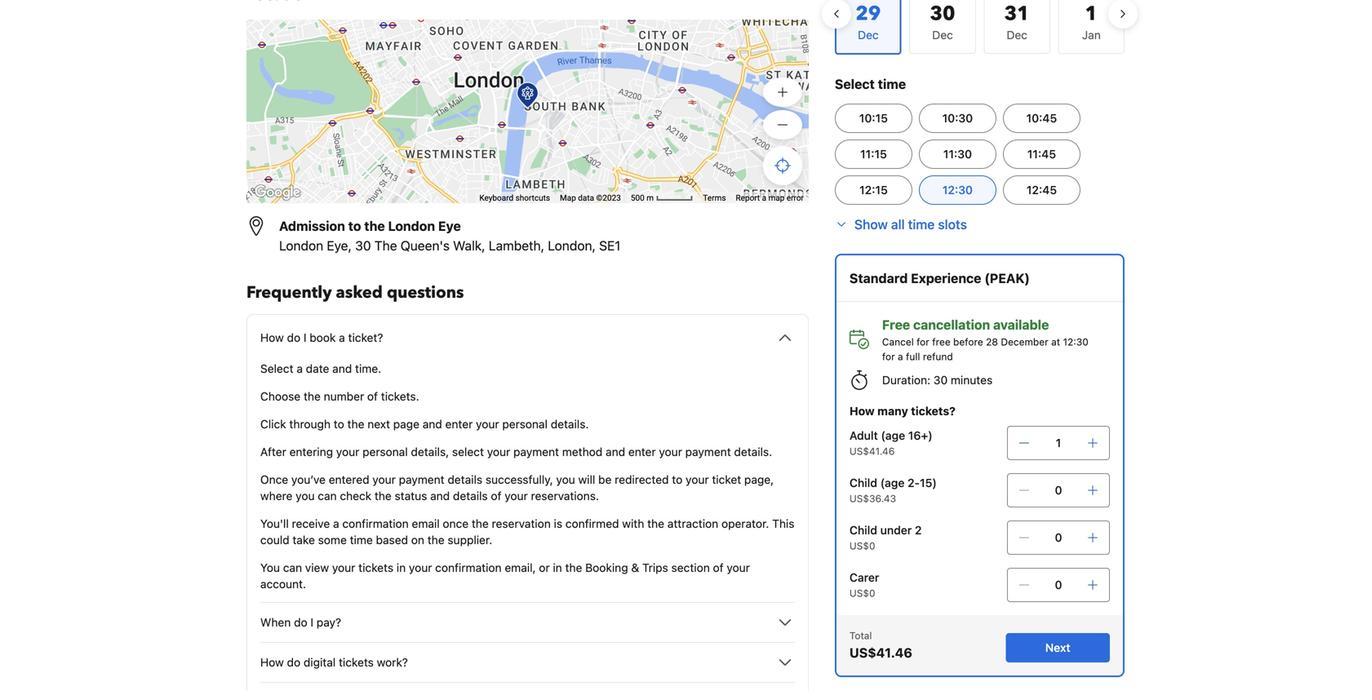 Task type: describe. For each thing, give the bounding box(es) containing it.
us$41.46 inside adult (age 16+) us$41.46
[[850, 446, 895, 457]]

the
[[374, 238, 397, 253]]

where
[[260, 489, 293, 503]]

0 horizontal spatial enter
[[445, 417, 473, 431]]

the right on
[[427, 533, 445, 547]]

dec for 31
[[1007, 28, 1027, 42]]

error
[[787, 193, 804, 203]]

0 vertical spatial details.
[[551, 417, 589, 431]]

the up supplier.
[[472, 517, 489, 530]]

i for book
[[304, 331, 306, 344]]

free
[[882, 317, 910, 333]]

your up select
[[476, 417, 499, 431]]

select for select time
[[835, 76, 875, 92]]

next
[[1045, 641, 1070, 655]]

1 horizontal spatial payment
[[513, 445, 559, 459]]

on
[[411, 533, 424, 547]]

queen's
[[401, 238, 450, 253]]

the inside admission to the london eye london eye, 30 the queen's walk, lambeth, london, se1
[[364, 218, 385, 234]]

tickets.
[[381, 390, 419, 403]]

once
[[260, 473, 288, 486]]

book
[[310, 331, 336, 344]]

region containing 30
[[822, 0, 1138, 61]]

payment inside once you've entered your payment details successfully, you will be redirected to your ticket page, where you can check the status and details of your reservations.
[[399, 473, 444, 486]]

your left ticket
[[686, 473, 709, 486]]

show all time slots button
[[835, 215, 967, 234]]

time inside you'll receive a confirmation email once the reservation is confirmed with the attraction operator. this could take some time based on the supplier.
[[350, 533, 373, 547]]

report a map error
[[736, 193, 804, 203]]

some
[[318, 533, 347, 547]]

1 horizontal spatial details.
[[734, 445, 772, 459]]

how do digital tickets work?
[[260, 656, 408, 669]]

12:15
[[859, 183, 888, 197]]

duration: 30 minutes
[[882, 373, 993, 387]]

adult (age 16+) us$41.46
[[850, 429, 933, 457]]

terms
[[703, 193, 726, 203]]

time.
[[355, 362, 381, 375]]

admission
[[279, 218, 345, 234]]

carer us$0
[[850, 571, 879, 599]]

0 horizontal spatial 12:30
[[943, 183, 973, 197]]

once
[[443, 517, 469, 530]]

tickets?
[[911, 404, 956, 418]]

can inside once you've entered your payment details successfully, you will be redirected to your ticket page, where you can check the status and details of your reservations.
[[318, 489, 337, 503]]

do for pay?
[[294, 616, 307, 629]]

child for child under 2
[[850, 524, 877, 537]]

successfully,
[[486, 473, 553, 486]]

of inside you can view your tickets in your confirmation email, or in the booking & trips section of your account.
[[713, 561, 724, 575]]

keyboard
[[479, 193, 513, 203]]

how many tickets?
[[850, 404, 956, 418]]

31
[[1004, 0, 1030, 27]]

i for pay?
[[311, 616, 313, 629]]

when do i pay? button
[[260, 613, 795, 632]]

after
[[260, 445, 286, 459]]

all
[[891, 217, 905, 232]]

check
[[340, 489, 371, 503]]

report a map error link
[[736, 193, 804, 203]]

the left the next
[[347, 417, 364, 431]]

the right with
[[647, 517, 664, 530]]

map
[[560, 193, 576, 203]]

time inside 'button'
[[908, 217, 935, 232]]

2 in from the left
[[553, 561, 562, 575]]

entered
[[329, 473, 369, 486]]

31 dec
[[1004, 0, 1030, 42]]

admission to the london eye london eye, 30 the queen's walk, lambeth, london, se1
[[279, 218, 621, 253]]

child for child (age 2-15)
[[850, 476, 877, 490]]

to inside once you've entered your payment details successfully, you will be redirected to your ticket page, where you can check the status and details of your reservations.
[[672, 473, 683, 486]]

0 for 2
[[1055, 531, 1062, 544]]

child under 2 us$0
[[850, 524, 922, 552]]

booking
[[585, 561, 628, 575]]

total
[[850, 630, 872, 641]]

map
[[768, 193, 785, 203]]

page
[[393, 417, 419, 431]]

1 vertical spatial enter
[[628, 445, 656, 459]]

us$36.43
[[850, 493, 896, 504]]

confirmed
[[565, 517, 619, 530]]

email
[[412, 517, 440, 530]]

do for book
[[287, 331, 300, 344]]

how for how do digital tickets work?
[[260, 656, 284, 669]]

lambeth,
[[489, 238, 544, 253]]

under
[[880, 524, 912, 537]]

select time
[[835, 76, 906, 92]]

your down operator.
[[727, 561, 750, 575]]

your down on
[[409, 561, 432, 575]]

data
[[578, 193, 594, 203]]

cancel
[[882, 336, 914, 348]]

keyboard shortcuts button
[[479, 192, 550, 204]]

shortcuts
[[515, 193, 550, 203]]

1 for 1
[[1056, 436, 1061, 450]]

confirmation inside you can view your tickets in your confirmation email, or in the booking & trips section of your account.
[[435, 561, 502, 575]]

tickets inside dropdown button
[[339, 656, 374, 669]]

11:15
[[860, 147, 887, 161]]

a inside you'll receive a confirmation email once the reservation is confirmed with the attraction operator. this could take some time based on the supplier.
[[333, 517, 339, 530]]

standard
[[850, 271, 908, 286]]

account.
[[260, 577, 306, 591]]

child (age 2-15) us$36.43
[[850, 476, 937, 504]]

questions
[[387, 282, 464, 304]]

0 vertical spatial you
[[556, 473, 575, 486]]

be
[[598, 473, 612, 486]]

map region
[[246, 20, 809, 203]]

after entering your personal details, select your payment method and enter your payment details.
[[260, 445, 772, 459]]

1 horizontal spatial personal
[[502, 417, 548, 431]]

©2023
[[596, 193, 621, 203]]

2-
[[908, 476, 920, 490]]

you'll receive a confirmation email once the reservation is confirmed with the attraction operator. this could take some time based on the supplier.
[[260, 517, 794, 547]]

redirected
[[615, 473, 669, 486]]

1 horizontal spatial time
[[878, 76, 906, 92]]

you can view your tickets in your confirmation email, or in the booking & trips section of your account.
[[260, 561, 750, 591]]

and right date
[[332, 362, 352, 375]]

supplier.
[[448, 533, 492, 547]]

at
[[1051, 336, 1060, 348]]

how do i book a ticket?
[[260, 331, 383, 344]]

december
[[1001, 336, 1048, 348]]

1 horizontal spatial for
[[917, 336, 929, 348]]

0 for 2-
[[1055, 484, 1062, 497]]

with
[[622, 517, 644, 530]]

adult
[[850, 429, 878, 442]]

a left date
[[297, 362, 303, 375]]

&
[[631, 561, 639, 575]]

your up entered
[[336, 445, 359, 459]]

your up redirected
[[659, 445, 682, 459]]

date
[[306, 362, 329, 375]]

next
[[367, 417, 390, 431]]



Task type: locate. For each thing, give the bounding box(es) containing it.
1 vertical spatial can
[[283, 561, 302, 575]]

can inside you can view your tickets in your confirmation email, or in the booking & trips section of your account.
[[283, 561, 302, 575]]

i left book
[[304, 331, 306, 344]]

1 vertical spatial (age
[[880, 476, 905, 490]]

of right section
[[713, 561, 724, 575]]

0 vertical spatial how
[[260, 331, 284, 344]]

confirmation inside you'll receive a confirmation email once the reservation is confirmed with the attraction operator. this could take some time based on the supplier.
[[342, 517, 409, 530]]

payment up successfully,
[[513, 445, 559, 459]]

(age for adult
[[881, 429, 905, 442]]

1 horizontal spatial of
[[491, 489, 501, 503]]

a
[[762, 193, 766, 203], [339, 331, 345, 344], [898, 351, 903, 362], [297, 362, 303, 375], [333, 517, 339, 530]]

1 horizontal spatial confirmation
[[435, 561, 502, 575]]

time right some
[[350, 533, 373, 547]]

30 left the '31'
[[930, 0, 955, 27]]

digital
[[304, 656, 336, 669]]

select up "10:15"
[[835, 76, 875, 92]]

do left book
[[287, 331, 300, 344]]

frequently asked questions
[[246, 282, 464, 304]]

how do digital tickets work? button
[[260, 653, 795, 672]]

how up adult
[[850, 404, 875, 418]]

to up eye,
[[348, 218, 361, 234]]

1 vertical spatial you
[[296, 489, 315, 503]]

1 0 from the top
[[1055, 484, 1062, 497]]

do inside dropdown button
[[287, 656, 300, 669]]

1 horizontal spatial i
[[311, 616, 313, 629]]

0 horizontal spatial can
[[283, 561, 302, 575]]

1 vertical spatial 0
[[1055, 531, 1062, 544]]

0 vertical spatial confirmation
[[342, 517, 409, 530]]

child left under
[[850, 524, 877, 537]]

30 inside "region"
[[930, 0, 955, 27]]

payment up ticket
[[685, 445, 731, 459]]

0 vertical spatial 0
[[1055, 484, 1062, 497]]

of down successfully,
[[491, 489, 501, 503]]

child inside child (age 2-15) us$36.43
[[850, 476, 877, 490]]

time right the all
[[908, 217, 935, 232]]

and right the status
[[430, 489, 450, 503]]

of inside once you've entered your payment details successfully, you will be redirected to your ticket page, where you can check the status and details of your reservations.
[[491, 489, 501, 503]]

the inside once you've entered your payment details successfully, you will be redirected to your ticket page, where you can check the status and details of your reservations.
[[375, 489, 392, 503]]

i inside dropdown button
[[311, 616, 313, 629]]

us$0 inside child under 2 us$0
[[850, 540, 875, 552]]

0 vertical spatial details
[[448, 473, 482, 486]]

and up be
[[606, 445, 625, 459]]

1 for 1 jan
[[1085, 0, 1098, 27]]

(age inside child (age 2-15) us$36.43
[[880, 476, 905, 490]]

for down cancel
[[882, 351, 895, 362]]

choose the number of tickets.
[[260, 390, 419, 403]]

details. up page,
[[734, 445, 772, 459]]

1 horizontal spatial select
[[835, 76, 875, 92]]

16+)
[[908, 429, 933, 442]]

2
[[915, 524, 922, 537]]

tickets
[[358, 561, 393, 575], [339, 656, 374, 669]]

30 dec
[[930, 0, 955, 42]]

a left the map
[[762, 193, 766, 203]]

10:15
[[859, 111, 888, 125]]

us$41.46
[[850, 446, 895, 457], [850, 645, 912, 661]]

1 horizontal spatial can
[[318, 489, 337, 503]]

0 horizontal spatial to
[[334, 417, 344, 431]]

for
[[917, 336, 929, 348], [882, 351, 895, 362]]

tickets inside you can view your tickets in your confirmation email, or in the booking & trips section of your account.
[[358, 561, 393, 575]]

dec
[[932, 28, 953, 42], [1007, 28, 1027, 42]]

select inside how do i book a ticket? element
[[260, 362, 293, 375]]

us$41.46 down adult
[[850, 446, 895, 457]]

1 vertical spatial details.
[[734, 445, 772, 459]]

refund
[[923, 351, 953, 362]]

select for select a date and time.
[[260, 362, 293, 375]]

tickets down based
[[358, 561, 393, 575]]

enter
[[445, 417, 473, 431], [628, 445, 656, 459]]

(age for child
[[880, 476, 905, 490]]

dec inside 30 dec
[[932, 28, 953, 42]]

details,
[[411, 445, 449, 459]]

0 vertical spatial select
[[835, 76, 875, 92]]

the right or
[[565, 561, 582, 575]]

2 dec from the left
[[1007, 28, 1027, 42]]

available
[[993, 317, 1049, 333]]

of
[[367, 390, 378, 403], [491, 489, 501, 503], [713, 561, 724, 575]]

number
[[324, 390, 364, 403]]

walk,
[[453, 238, 485, 253]]

0 vertical spatial 30
[[930, 0, 955, 27]]

0 vertical spatial us$0
[[850, 540, 875, 552]]

the inside you can view your tickets in your confirmation email, or in the booking & trips section of your account.
[[565, 561, 582, 575]]

confirmation down supplier.
[[435, 561, 502, 575]]

1 child from the top
[[850, 476, 877, 490]]

receive
[[292, 517, 330, 530]]

trips
[[642, 561, 668, 575]]

0 vertical spatial of
[[367, 390, 378, 403]]

enter up redirected
[[628, 445, 656, 459]]

0 vertical spatial 12:30
[[943, 183, 973, 197]]

0 vertical spatial enter
[[445, 417, 473, 431]]

2 vertical spatial 30
[[934, 373, 948, 387]]

ticket?
[[348, 331, 383, 344]]

30 left the
[[355, 238, 371, 253]]

1 vertical spatial london
[[279, 238, 323, 253]]

1 vertical spatial i
[[311, 616, 313, 629]]

in right or
[[553, 561, 562, 575]]

0 vertical spatial i
[[304, 331, 306, 344]]

0 horizontal spatial personal
[[362, 445, 408, 459]]

1 vertical spatial select
[[260, 362, 293, 375]]

child inside child under 2 us$0
[[850, 524, 877, 537]]

0 vertical spatial to
[[348, 218, 361, 234]]

cancellation
[[913, 317, 990, 333]]

london down the 'admission'
[[279, 238, 323, 253]]

you down the you've
[[296, 489, 315, 503]]

how
[[260, 331, 284, 344], [850, 404, 875, 418], [260, 656, 284, 669]]

how for how many tickets?
[[850, 404, 875, 418]]

dec for 30
[[932, 28, 953, 42]]

1 inside 1 jan
[[1085, 0, 1098, 27]]

for up full in the right bottom of the page
[[917, 336, 929, 348]]

pay?
[[317, 616, 341, 629]]

or
[[539, 561, 550, 575]]

how down frequently
[[260, 331, 284, 344]]

the up the
[[364, 218, 385, 234]]

30 down refund
[[934, 373, 948, 387]]

show all time slots
[[854, 217, 967, 232]]

ticket
[[712, 473, 741, 486]]

work?
[[377, 656, 408, 669]]

show
[[854, 217, 888, 232]]

tickets left work?
[[339, 656, 374, 669]]

28
[[986, 336, 998, 348]]

google image
[[251, 182, 304, 203]]

status
[[395, 489, 427, 503]]

500
[[631, 193, 645, 203]]

report
[[736, 193, 760, 203]]

to down choose the number of tickets.
[[334, 417, 344, 431]]

standard experience (peak)
[[850, 271, 1030, 286]]

0 horizontal spatial time
[[350, 533, 373, 547]]

can up account.
[[283, 561, 302, 575]]

your down successfully,
[[505, 489, 528, 503]]

and right "page" at the bottom of the page
[[423, 417, 442, 431]]

select up choose
[[260, 362, 293, 375]]

0 horizontal spatial select
[[260, 362, 293, 375]]

a right book
[[339, 331, 345, 344]]

1 vertical spatial 30
[[355, 238, 371, 253]]

0 vertical spatial tickets
[[358, 561, 393, 575]]

page,
[[744, 473, 774, 486]]

when
[[260, 616, 291, 629]]

i inside "dropdown button"
[[304, 331, 306, 344]]

1 horizontal spatial to
[[348, 218, 361, 234]]

based
[[376, 533, 408, 547]]

dec inside 31 dec
[[1007, 28, 1027, 42]]

a up some
[[333, 517, 339, 530]]

time up "10:15"
[[878, 76, 906, 92]]

2 us$41.46 from the top
[[850, 645, 912, 661]]

and
[[332, 362, 352, 375], [423, 417, 442, 431], [606, 445, 625, 459], [430, 489, 450, 503]]

your right view
[[332, 561, 355, 575]]

how do i book a ticket? element
[[260, 348, 795, 593]]

0 vertical spatial personal
[[502, 417, 548, 431]]

1 horizontal spatial 12:30
[[1063, 336, 1089, 348]]

1 horizontal spatial london
[[388, 218, 435, 234]]

can
[[318, 489, 337, 503], [283, 561, 302, 575]]

personal up after entering your personal details, select your payment method and enter your payment details.
[[502, 417, 548, 431]]

11:30
[[943, 147, 972, 161]]

i left "pay?"
[[311, 616, 313, 629]]

do right when
[[294, 616, 307, 629]]

2 vertical spatial to
[[672, 473, 683, 486]]

do inside dropdown button
[[294, 616, 307, 629]]

1 vertical spatial how
[[850, 404, 875, 418]]

details
[[448, 473, 482, 486], [453, 489, 488, 503]]

map data ©2023
[[560, 193, 621, 203]]

(peak)
[[984, 271, 1030, 286]]

a inside free cancellation available cancel for free before 28 december at 12:30 for a full refund
[[898, 351, 903, 362]]

0 vertical spatial time
[[878, 76, 906, 92]]

to inside admission to the london eye london eye, 30 the queen's walk, lambeth, london, se1
[[348, 218, 361, 234]]

eye
[[438, 218, 461, 234]]

dec down the '31'
[[1007, 28, 1027, 42]]

2 us$0 from the top
[[850, 588, 875, 599]]

click through to the next page and enter your personal details.
[[260, 417, 589, 431]]

1 vertical spatial tickets
[[339, 656, 374, 669]]

0 horizontal spatial you
[[296, 489, 315, 503]]

1 vertical spatial of
[[491, 489, 501, 503]]

1 horizontal spatial you
[[556, 473, 575, 486]]

10:45
[[1026, 111, 1057, 125]]

2 vertical spatial 0
[[1055, 578, 1062, 592]]

0 horizontal spatial dec
[[932, 28, 953, 42]]

1 us$0 from the top
[[850, 540, 875, 552]]

1 vertical spatial personal
[[362, 445, 408, 459]]

1 horizontal spatial in
[[553, 561, 562, 575]]

the right check
[[375, 489, 392, 503]]

2 vertical spatial do
[[287, 656, 300, 669]]

of left tickets.
[[367, 390, 378, 403]]

0 vertical spatial can
[[318, 489, 337, 503]]

details.
[[551, 417, 589, 431], [734, 445, 772, 459]]

you
[[260, 561, 280, 575]]

11:45
[[1027, 147, 1056, 161]]

12:30 up 'slots'
[[943, 183, 973, 197]]

a left full in the right bottom of the page
[[898, 351, 903, 362]]

once you've entered your payment details successfully, you will be redirected to your ticket page, where you can check the status and details of your reservations.
[[260, 473, 774, 503]]

2 0 from the top
[[1055, 531, 1062, 544]]

dec left 31 dec
[[932, 28, 953, 42]]

do left digital in the bottom of the page
[[287, 656, 300, 669]]

can down the you've
[[318, 489, 337, 503]]

do
[[287, 331, 300, 344], [294, 616, 307, 629], [287, 656, 300, 669]]

eye,
[[327, 238, 352, 253]]

how down when
[[260, 656, 284, 669]]

the up through on the left bottom of the page
[[304, 390, 321, 403]]

2 vertical spatial how
[[260, 656, 284, 669]]

0 vertical spatial child
[[850, 476, 877, 490]]

(age inside adult (age 16+) us$41.46
[[881, 429, 905, 442]]

(age down many
[[881, 429, 905, 442]]

1 vertical spatial do
[[294, 616, 307, 629]]

2 horizontal spatial time
[[908, 217, 935, 232]]

personal down the next
[[362, 445, 408, 459]]

do inside "dropdown button"
[[287, 331, 300, 344]]

before
[[953, 336, 983, 348]]

in down based
[[397, 561, 406, 575]]

500 m
[[631, 193, 656, 203]]

0 vertical spatial do
[[287, 331, 300, 344]]

0 horizontal spatial confirmation
[[342, 517, 409, 530]]

us$0 down carer
[[850, 588, 875, 599]]

enter up select
[[445, 417, 473, 431]]

a inside "dropdown button"
[[339, 331, 345, 344]]

1 vertical spatial to
[[334, 417, 344, 431]]

and inside once you've entered your payment details successfully, you will be redirected to your ticket page, where you can check the status and details of your reservations.
[[430, 489, 450, 503]]

0 vertical spatial for
[[917, 336, 929, 348]]

10:30
[[942, 111, 973, 125]]

how inside dropdown button
[[260, 656, 284, 669]]

is
[[554, 517, 562, 530]]

0 horizontal spatial of
[[367, 390, 378, 403]]

take
[[293, 533, 315, 547]]

details up once
[[453, 489, 488, 503]]

payment up the status
[[399, 473, 444, 486]]

1 in from the left
[[397, 561, 406, 575]]

total us$41.46
[[850, 630, 912, 661]]

minutes
[[951, 373, 993, 387]]

0 horizontal spatial in
[[397, 561, 406, 575]]

500 m button
[[626, 192, 698, 204]]

1 vertical spatial child
[[850, 524, 877, 537]]

0 vertical spatial 1
[[1085, 0, 1098, 27]]

your up the status
[[372, 473, 396, 486]]

1 horizontal spatial enter
[[628, 445, 656, 459]]

0 vertical spatial london
[[388, 218, 435, 234]]

1 vertical spatial for
[[882, 351, 895, 362]]

2 horizontal spatial to
[[672, 473, 683, 486]]

0 horizontal spatial details.
[[551, 417, 589, 431]]

region
[[822, 0, 1138, 61]]

us$0 up carer
[[850, 540, 875, 552]]

0 vertical spatial us$41.46
[[850, 446, 895, 457]]

details. up method on the left bottom of the page
[[551, 417, 589, 431]]

your right select
[[487, 445, 510, 459]]

2 child from the top
[[850, 524, 877, 537]]

confirmation up based
[[342, 517, 409, 530]]

method
[[562, 445, 603, 459]]

12:30 right at
[[1063, 336, 1089, 348]]

2 horizontal spatial payment
[[685, 445, 731, 459]]

do for tickets
[[287, 656, 300, 669]]

jan
[[1082, 28, 1101, 42]]

2 vertical spatial of
[[713, 561, 724, 575]]

you up reservations.
[[556, 473, 575, 486]]

entering
[[289, 445, 333, 459]]

0 vertical spatial (age
[[881, 429, 905, 442]]

select
[[835, 76, 875, 92], [260, 362, 293, 375]]

1 us$41.46 from the top
[[850, 446, 895, 457]]

1 vertical spatial 12:30
[[1063, 336, 1089, 348]]

1 dec from the left
[[932, 28, 953, 42]]

attraction
[[667, 517, 718, 530]]

you
[[556, 473, 575, 486], [296, 489, 315, 503]]

child up us$36.43
[[850, 476, 877, 490]]

how inside "dropdown button"
[[260, 331, 284, 344]]

1 horizontal spatial dec
[[1007, 28, 1027, 42]]

0 horizontal spatial payment
[[399, 473, 444, 486]]

1 horizontal spatial 1
[[1085, 0, 1098, 27]]

30 inside admission to the london eye london eye, 30 the queen's walk, lambeth, london, se1
[[355, 238, 371, 253]]

us$41.46 down total
[[850, 645, 912, 661]]

details down select
[[448, 473, 482, 486]]

london up queen's
[[388, 218, 435, 234]]

0 horizontal spatial i
[[304, 331, 306, 344]]

1 vertical spatial time
[[908, 217, 935, 232]]

2 horizontal spatial of
[[713, 561, 724, 575]]

(age left 2-
[[880, 476, 905, 490]]

0 horizontal spatial london
[[279, 238, 323, 253]]

to right redirected
[[672, 473, 683, 486]]

this
[[772, 517, 794, 530]]

1 vertical spatial us$0
[[850, 588, 875, 599]]

1 jan
[[1082, 0, 1101, 42]]

3 0 from the top
[[1055, 578, 1062, 592]]

0 horizontal spatial 1
[[1056, 436, 1061, 450]]

12:30 inside free cancellation available cancel for free before 28 december at 12:30 for a full refund
[[1063, 336, 1089, 348]]

choose
[[260, 390, 301, 403]]

1 vertical spatial 1
[[1056, 436, 1061, 450]]

click
[[260, 417, 286, 431]]

free
[[932, 336, 951, 348]]

us$0 inside carer us$0
[[850, 588, 875, 599]]

0 horizontal spatial for
[[882, 351, 895, 362]]

1 vertical spatial confirmation
[[435, 561, 502, 575]]

select
[[452, 445, 484, 459]]

1 vertical spatial details
[[453, 489, 488, 503]]

2 vertical spatial time
[[350, 533, 373, 547]]

london,
[[548, 238, 596, 253]]

1 vertical spatial us$41.46
[[850, 645, 912, 661]]

how for how do i book a ticket?
[[260, 331, 284, 344]]

many
[[877, 404, 908, 418]]

through
[[289, 417, 331, 431]]

you'll
[[260, 517, 289, 530]]

when do i pay?
[[260, 616, 341, 629]]



Task type: vqa. For each thing, say whether or not it's contained in the screenshot.
work
no



